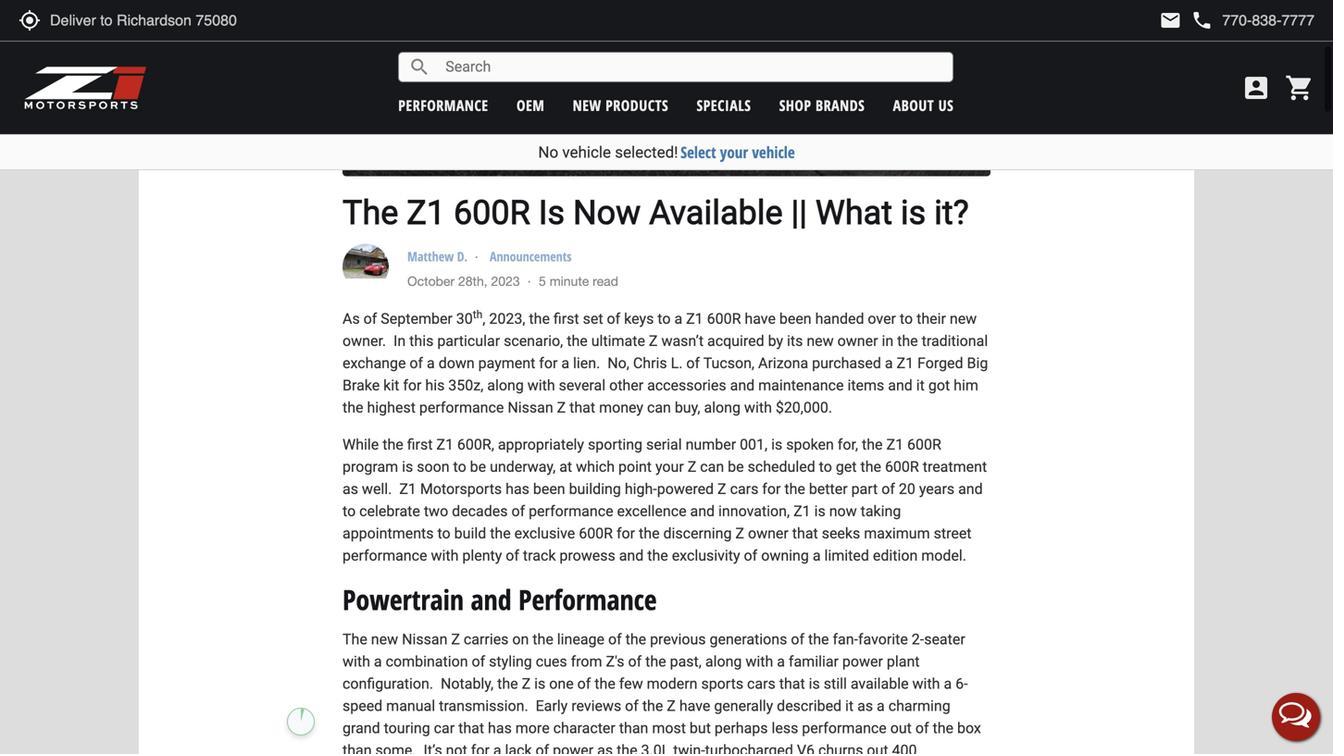 Task type: locate. For each thing, give the bounding box(es) containing it.
a up his
[[427, 355, 435, 372]]

0 vertical spatial been
[[780, 310, 812, 328]]

get
[[836, 458, 857, 476]]

has down the underway,
[[506, 481, 530, 498]]

your
[[720, 142, 749, 163], [656, 458, 684, 476]]

shop
[[780, 95, 812, 115]]

that up described
[[780, 676, 806, 693]]

z1 up matthew
[[407, 193, 446, 232]]

,
[[483, 310, 486, 328]]

and down treatment
[[959, 481, 983, 498]]

this
[[410, 332, 434, 350]]

new up traditional
[[950, 310, 977, 328]]

0 horizontal spatial vehicle
[[563, 143, 611, 162]]

now
[[573, 193, 641, 232]]

0 vertical spatial it
[[917, 377, 925, 394]]

can inside ', 2023, the first set of keys to a z1 600r have been handed over to their new owner.  in this particular scenario, the ultimate z wasn't acquired by its new owner in the traditional exchange of a down payment for a lien.  no, chris l. of tucson, arizona purchased a z1 forged big brake kit for his 350z, along with several other accessories and maintenance items and it got him the highest performance nissan z that money can buy, along with $20,000.'
[[647, 399, 671, 417]]

0 vertical spatial the
[[343, 193, 399, 232]]

of right as
[[364, 310, 377, 328]]

phone link
[[1192, 9, 1315, 31]]

1 horizontal spatial have
[[745, 310, 776, 328]]

reviews
[[572, 698, 622, 715]]

1 horizontal spatial it
[[917, 377, 925, 394]]

a left 6- in the right of the page
[[944, 676, 952, 693]]

the down powertrain
[[343, 631, 368, 649]]

ultimate
[[592, 332, 646, 350]]

arizona
[[759, 355, 809, 372]]

0 vertical spatial owner
[[838, 332, 879, 350]]

1 vertical spatial it
[[846, 698, 854, 715]]

as inside while the first z1 600r, appropriately sporting serial number 001, is spoken for, the z1 600r program is soon to be underway, at which point your z can be scheduled to get the 600r treatment as well.  z1 motorsports has been building high-powered z cars for the better part of 20 years and to celebrate two decades of performance excellence and innovation, z1 is now taking appointments to build the exclusive 600r for the discerning z owner that seeks maximum street performance with plenty of track prowess and the exclusivity of owning a limited edition model.
[[343, 481, 358, 498]]

power up available
[[843, 653, 884, 671]]

has
[[506, 481, 530, 498], [488, 720, 512, 738]]

a down available
[[877, 698, 885, 715]]

0 horizontal spatial it
[[846, 698, 854, 715]]

still
[[824, 676, 847, 693]]

0 horizontal spatial owner
[[748, 525, 789, 543]]

is left one
[[535, 676, 546, 693]]

churns
[[819, 742, 864, 755]]

owner down 'innovation,'
[[748, 525, 789, 543]]

with up the 001,
[[745, 399, 772, 417]]

1 vertical spatial cars
[[748, 676, 776, 693]]

1 horizontal spatial power
[[843, 653, 884, 671]]

0 vertical spatial has
[[506, 481, 530, 498]]

nissan up combination
[[402, 631, 448, 649]]

your inside while the first z1 600r, appropriately sporting serial number 001, is spoken for, the z1 600r program is soon to be underway, at which point your z can be scheduled to get the 600r treatment as well.  z1 motorsports has been building high-powered z cars for the better part of 20 years and to celebrate two decades of performance excellence and innovation, z1 is now taking appointments to build the exclusive 600r for the discerning z owner that seeks maximum street performance with plenty of track prowess and the exclusivity of owning a limited edition model.
[[656, 458, 684, 476]]

0 horizontal spatial as
[[343, 481, 358, 498]]

of inside as of september 30 th
[[364, 310, 377, 328]]

a
[[675, 310, 683, 328], [427, 355, 435, 372], [562, 355, 570, 372], [885, 355, 893, 372], [813, 547, 821, 565], [374, 653, 382, 671], [777, 653, 785, 671], [944, 676, 952, 693], [877, 698, 885, 715], [494, 742, 502, 755]]

and up discerning
[[691, 503, 715, 520]]

1 vertical spatial along
[[704, 399, 741, 417]]

soon
[[417, 458, 450, 476]]

can down number
[[701, 458, 725, 476]]

character
[[554, 720, 616, 738]]

1 horizontal spatial been
[[780, 310, 812, 328]]

nissan
[[508, 399, 554, 417], [402, 631, 448, 649]]

0 horizontal spatial be
[[470, 458, 486, 476]]

with up speed
[[343, 653, 370, 671]]

modern
[[647, 676, 698, 693]]

0 horizontal spatial been
[[533, 481, 566, 498]]

l.
[[671, 355, 683, 372]]

motorsports
[[420, 481, 502, 498]]

as down program on the bottom
[[343, 481, 358, 498]]

can left buy,
[[647, 399, 671, 417]]

2 the from the top
[[343, 631, 368, 649]]

0 vertical spatial have
[[745, 310, 776, 328]]

in
[[394, 332, 406, 350]]

been inside while the first z1 600r, appropriately sporting serial number 001, is spoken for, the z1 600r program is soon to be underway, at which point your z can be scheduled to get the 600r treatment as well.  z1 motorsports has been building high-powered z cars for the better part of 20 years and to celebrate two decades of performance excellence and innovation, z1 is now taking appointments to build the exclusive 600r for the discerning z owner that seeks maximum street performance with plenty of track prowess and the exclusivity of owning a limited edition model.
[[533, 481, 566, 498]]

be down 600r,
[[470, 458, 486, 476]]

1 vertical spatial power
[[553, 742, 594, 755]]

spoken
[[787, 436, 834, 454]]

2 vertical spatial along
[[706, 653, 742, 671]]

has up "lack"
[[488, 720, 512, 738]]

1 vertical spatial first
[[407, 436, 433, 454]]

account_box link
[[1237, 73, 1276, 103]]

shopping_cart link
[[1281, 73, 1315, 103]]

items
[[848, 377, 885, 394]]

seeks
[[822, 525, 861, 543]]

have up by
[[745, 310, 776, 328]]

performance
[[519, 581, 657, 619]]

than up 3.0l
[[619, 720, 649, 738]]

for right not
[[471, 742, 490, 755]]

a up several
[[562, 355, 570, 372]]

of down "from"
[[578, 676, 591, 693]]

0 vertical spatial as
[[343, 481, 358, 498]]

charming
[[889, 698, 951, 715]]

1 vertical spatial than
[[343, 742, 372, 755]]

0 vertical spatial first
[[554, 310, 580, 328]]

celebrate
[[360, 503, 420, 520]]

0 horizontal spatial have
[[680, 698, 711, 715]]

of right l.
[[687, 355, 700, 372]]

two
[[424, 503, 448, 520]]

z down styling
[[522, 676, 531, 693]]

accessories
[[648, 377, 727, 394]]

his
[[426, 377, 445, 394]]

1 vertical spatial have
[[680, 698, 711, 715]]

0 vertical spatial cars
[[730, 481, 759, 498]]

fan-
[[833, 631, 859, 649]]

which
[[576, 458, 615, 476]]

1 horizontal spatial as
[[598, 742, 613, 755]]

30
[[456, 310, 473, 328]]

seater
[[925, 631, 966, 649]]

1 horizontal spatial owner
[[838, 332, 879, 350]]

along up sports
[[706, 653, 742, 671]]

z1 up the wasn't
[[686, 310, 704, 328]]

z down several
[[557, 399, 566, 417]]

the for the z1 600r is now available || what is it?
[[343, 193, 399, 232]]

nissan inside the new nissan z carries on the lineage of the previous generations of the fan-favorite 2-seater with a combination of styling cues from z's of the past, along with a familiar power plant configuration.  notably, the z is one of the few modern sports cars that is still available with a 6- speed manual transmission.  early reviews of the z have generally described it as a charming grand touring car that has more character than most but perhaps less performance out of the box than some.  it's not for a lack of power as the 3.0l twin-turbocharged v6 churns ou
[[402, 631, 448, 649]]

than
[[619, 720, 649, 738], [343, 742, 372, 755]]

1 the from the top
[[343, 193, 399, 232]]

point
[[619, 458, 652, 476]]

for inside the new nissan z carries on the lineage of the previous generations of the fan-favorite 2-seater with a combination of styling cues from z's of the past, along with a familiar power plant configuration.  notably, the z is one of the few modern sports cars that is still available with a 6- speed manual transmission.  early reviews of the z have generally described it as a charming grand touring car that has more character than most but perhaps less performance out of the box than some.  it's not for a lack of power as the 3.0l twin-turbocharged v6 churns ou
[[471, 742, 490, 755]]

as
[[343, 481, 358, 498], [858, 698, 874, 715], [598, 742, 613, 755]]

the inside the new nissan z carries on the lineage of the previous generations of the fan-favorite 2-seater with a combination of styling cues from z's of the past, along with a familiar power plant configuration.  notably, the z is one of the few modern sports cars that is still available with a 6- speed manual transmission.  early reviews of the z have generally described it as a charming grand touring car that has more character than most but perhaps less performance out of the box than some.  it's not for a lack of power as the 3.0l twin-turbocharged v6 churns ou
[[343, 631, 368, 649]]

matthew d.
[[408, 248, 471, 265]]

of down more
[[536, 742, 549, 755]]

as down character on the left bottom of the page
[[598, 742, 613, 755]]

vehicle right no
[[563, 143, 611, 162]]

, 2023, the first set of keys to a z1 600r have been handed over to their new owner.  in this particular scenario, the ultimate z wasn't acquired by its new owner in the traditional exchange of a down payment for a lien.  no, chris l. of tucson, arizona purchased a z1 forged big brake kit for his 350z, along with several other accessories and maintenance items and it got him the highest performance nissan z that money can buy, along with $20,000.
[[343, 310, 989, 417]]

z1 motorsports logo image
[[23, 65, 148, 111]]

first inside while the first z1 600r, appropriately sporting serial number 001, is spoken for, the z1 600r program is soon to be underway, at which point your z can be scheduled to get the 600r treatment as well.  z1 motorsports has been building high-powered z cars for the better part of 20 years and to celebrate two decades of performance excellence and innovation, z1 is now taking appointments to build the exclusive 600r for the discerning z owner that seeks maximum street performance with plenty of track prowess and the exclusivity of owning a limited edition model.
[[407, 436, 433, 454]]

1 vertical spatial your
[[656, 458, 684, 476]]

0 horizontal spatial than
[[343, 742, 372, 755]]

z up chris
[[649, 332, 658, 350]]

with down "generations" at the right of page
[[746, 653, 774, 671]]

owner up purchased
[[838, 332, 879, 350]]

purchased
[[812, 355, 882, 372]]

of left owning at the bottom right of page
[[744, 547, 758, 565]]

as down available
[[858, 698, 874, 715]]

0 vertical spatial than
[[619, 720, 649, 738]]

while the first z1 600r, appropriately sporting serial number 001, is spoken for, the z1 600r program is soon to be underway, at which point your z can be scheduled to get the 600r treatment as well.  z1 motorsports has been building high-powered z cars for the better part of 20 years and to celebrate two decades of performance excellence and innovation, z1 is now taking appointments to build the exclusive 600r for the discerning z owner that seeks maximum street performance with plenty of track prowess and the exclusivity of owning a limited edition model.
[[343, 436, 988, 565]]

announcements october 28th, 2023
[[408, 248, 572, 289]]

with inside while the first z1 600r, appropriately sporting serial number 001, is spoken for, the z1 600r program is soon to be underway, at which point your z can be scheduled to get the 600r treatment as well.  z1 motorsports has been building high-powered z cars for the better part of 20 years and to celebrate two decades of performance excellence and innovation, z1 is now taking appointments to build the exclusive 600r for the discerning z owner that seeks maximum street performance with plenty of track prowess and the exclusivity of owning a limited edition model.
[[431, 547, 459, 565]]

along right buy,
[[704, 399, 741, 417]]

0 vertical spatial nissan
[[508, 399, 554, 417]]

2023
[[491, 274, 520, 289]]

plenty
[[463, 547, 502, 565]]

1 horizontal spatial nissan
[[508, 399, 554, 417]]

than down 'grand'
[[343, 742, 372, 755]]

familiar
[[789, 653, 839, 671]]

the up matthew d. 'image'
[[343, 193, 399, 232]]

1 horizontal spatial can
[[701, 458, 725, 476]]

cars up 'innovation,'
[[730, 481, 759, 498]]

2 horizontal spatial as
[[858, 698, 874, 715]]

the z1 600r is now available || what is it?
[[343, 193, 969, 232]]

on
[[513, 631, 529, 649]]

with left several
[[528, 377, 555, 394]]

nissan up appropriately
[[508, 399, 554, 417]]

performance link
[[399, 95, 489, 115]]

to right keys
[[658, 310, 671, 328]]

performance
[[399, 95, 489, 115], [419, 399, 504, 417], [529, 503, 614, 520], [343, 547, 427, 565], [802, 720, 887, 738]]

a up speed
[[374, 653, 382, 671]]

new right its
[[807, 332, 834, 350]]

that up owning at the bottom right of page
[[793, 525, 819, 543]]

0 horizontal spatial first
[[407, 436, 433, 454]]

been inside ', 2023, the first set of keys to a z1 600r have been handed over to their new owner.  in this particular scenario, the ultimate z wasn't acquired by its new owner in the traditional exchange of a down payment for a lien.  no, chris l. of tucson, arizona purchased a z1 forged big brake kit for his 350z, along with several other accessories and maintenance items and it got him the highest performance nissan z that money can buy, along with $20,000.'
[[780, 310, 812, 328]]

of down carries
[[472, 653, 486, 671]]

1 vertical spatial the
[[343, 631, 368, 649]]

not
[[446, 742, 468, 755]]

0 vertical spatial power
[[843, 653, 884, 671]]

few
[[619, 676, 643, 693]]

0 horizontal spatial can
[[647, 399, 671, 417]]

model.
[[922, 547, 967, 565]]

been up its
[[780, 310, 812, 328]]

for down scheduled
[[763, 481, 781, 498]]

that inside while the first z1 600r, appropriately sporting serial number 001, is spoken for, the z1 600r program is soon to be underway, at which point your z can be scheduled to get the 600r treatment as well.  z1 motorsports has been building high-powered z cars for the better part of 20 years and to celebrate two decades of performance excellence and innovation, z1 is now taking appointments to build the exclusive 600r for the discerning z owner that seeks maximum street performance with plenty of track prowess and the exclusivity of owning a limited edition model.
[[793, 525, 819, 543]]

more
[[516, 720, 550, 738]]

vehicle inside no vehicle selected! select your vehicle
[[563, 143, 611, 162]]

1 vertical spatial owner
[[748, 525, 789, 543]]

cars up generally
[[748, 676, 776, 693]]

have up but
[[680, 698, 711, 715]]

be down the 001,
[[728, 458, 744, 476]]

announcements
[[490, 248, 572, 265]]

your down serial
[[656, 458, 684, 476]]

it left the got
[[917, 377, 925, 394]]

and
[[730, 377, 755, 394], [889, 377, 913, 394], [959, 481, 983, 498], [691, 503, 715, 520], [619, 547, 644, 565], [471, 581, 512, 619]]

highest
[[367, 399, 416, 417]]

appropriately
[[498, 436, 584, 454]]

and down tucson,
[[730, 377, 755, 394]]

us
[[939, 95, 954, 115]]

about
[[893, 95, 935, 115]]

cars
[[730, 481, 759, 498], [748, 676, 776, 693]]

of right z's
[[628, 653, 642, 671]]

number
[[686, 436, 736, 454]]

z1 up celebrate
[[400, 481, 417, 498]]

program
[[343, 458, 398, 476]]

scenario,
[[504, 332, 563, 350]]

first left set
[[554, 310, 580, 328]]

new inside the new nissan z carries on the lineage of the previous generations of the fan-favorite 2-seater with a combination of styling cues from z's of the past, along with a familiar power plant configuration.  notably, the z is one of the few modern sports cars that is still available with a 6- speed manual transmission.  early reviews of the z have generally described it as a charming grand touring car that has more character than most but perhaps less performance out of the box than some.  it's not for a lack of power as the 3.0l twin-turbocharged v6 churns ou
[[371, 631, 398, 649]]

1 vertical spatial has
[[488, 720, 512, 738]]

shop brands link
[[780, 95, 865, 115]]

new left products
[[573, 95, 602, 115]]

that up not
[[459, 720, 485, 738]]

new down powertrain
[[371, 631, 398, 649]]

1 horizontal spatial be
[[728, 458, 744, 476]]

z down modern
[[667, 698, 676, 715]]

2 vertical spatial as
[[598, 742, 613, 755]]

0 horizontal spatial your
[[656, 458, 684, 476]]

power
[[843, 653, 884, 671], [553, 742, 594, 755]]

selected!
[[615, 143, 679, 162]]

1 vertical spatial can
[[701, 458, 725, 476]]

2 be from the left
[[728, 458, 744, 476]]

th
[[473, 308, 483, 321]]

treatment
[[923, 458, 988, 476]]

over
[[868, 310, 897, 328]]

that down several
[[570, 399, 596, 417]]

0 vertical spatial your
[[720, 142, 749, 163]]

performance up churns
[[802, 720, 887, 738]]

0 vertical spatial can
[[647, 399, 671, 417]]

performance down 350z,
[[419, 399, 504, 417]]

your right select
[[720, 142, 749, 163]]

styling
[[489, 653, 532, 671]]

street
[[934, 525, 972, 543]]

0 horizontal spatial nissan
[[402, 631, 448, 649]]

1 vertical spatial nissan
[[402, 631, 448, 649]]

1 vertical spatial been
[[533, 481, 566, 498]]

mail phone
[[1160, 9, 1214, 31]]

generally
[[714, 698, 774, 715]]

first
[[554, 310, 580, 328], [407, 436, 433, 454]]

and right prowess
[[619, 547, 644, 565]]

and up carries
[[471, 581, 512, 619]]

power down character on the left bottom of the page
[[553, 742, 594, 755]]

28th,
[[458, 274, 488, 289]]

search
[[409, 56, 431, 78]]

set
[[583, 310, 604, 328]]

1 horizontal spatial first
[[554, 310, 580, 328]]



Task type: vqa. For each thing, say whether or not it's contained in the screenshot.
Reviews
yes



Task type: describe. For each thing, give the bounding box(es) containing it.
a up the wasn't
[[675, 310, 683, 328]]

have inside ', 2023, the first set of keys to a z1 600r have been handed over to their new owner.  in this particular scenario, the ultimate z wasn't acquired by its new owner in the traditional exchange of a down payment for a lien.  no, chris l. of tucson, arizona purchased a z1 forged big brake kit for his 350z, along with several other accessories and maintenance items and it got him the highest performance nissan z that money can buy, along with $20,000.'
[[745, 310, 776, 328]]

to up 'motorsports'
[[453, 458, 467, 476]]

can inside while the first z1 600r, appropriately sporting serial number 001, is spoken for, the z1 600r program is soon to be underway, at which point your z can be scheduled to get the 600r treatment as well.  z1 motorsports has been building high-powered z cars for the better part of 20 years and to celebrate two decades of performance excellence and innovation, z1 is now taking appointments to build the exclusive 600r for the discerning z owner that seeks maximum street performance with plenty of track prowess and the exclusivity of owning a limited edition model.
[[701, 458, 725, 476]]

performance down appointments
[[343, 547, 427, 565]]

the for the new nissan z carries on the lineage of the previous generations of the fan-favorite 2-seater with a combination of styling cues from z's of the past, along with a familiar power plant configuration.  notably, the z is one of the few modern sports cars that is still available with a 6- speed manual transmission.  early reviews of the z have generally described it as a charming grand touring car that has more character than most but perhaps less performance out of the box than some.  it's not for a lack of power as the 3.0l twin-turbocharged v6 churns ou
[[343, 631, 368, 649]]

brake
[[343, 377, 380, 394]]

brands
[[816, 95, 865, 115]]

underway,
[[490, 458, 556, 476]]

performance down search
[[399, 95, 489, 115]]

z1 down 'better'
[[794, 503, 811, 520]]

cars inside while the first z1 600r, appropriately sporting serial number 001, is spoken for, the z1 600r program is soon to be underway, at which point your z can be scheduled to get the 600r treatment as well.  z1 motorsports has been building high-powered z cars for the better part of 20 years and to celebrate two decades of performance excellence and innovation, z1 is now taking appointments to build the exclusive 600r for the discerning z owner that seeks maximum street performance with plenty of track prowess and the exclusivity of owning a limited edition model.
[[730, 481, 759, 498]]

exchange
[[343, 355, 406, 372]]

scheduled
[[748, 458, 816, 476]]

buy,
[[675, 399, 701, 417]]

less
[[772, 720, 799, 738]]

it?
[[935, 193, 969, 232]]

shop brands
[[780, 95, 865, 115]]

no vehicle selected! select your vehicle
[[538, 142, 795, 163]]

taking
[[861, 503, 902, 520]]

performance down building
[[529, 503, 614, 520]]

available
[[851, 676, 909, 693]]

a inside while the first z1 600r, appropriately sporting serial number 001, is spoken for, the z1 600r program is soon to be underway, at which point your z can be scheduled to get the 600r treatment as well.  z1 motorsports has been building high-powered z cars for the better part of 20 years and to celebrate two decades of performance excellence and innovation, z1 is now taking appointments to build the exclusive 600r for the discerning z owner that seeks maximum street performance with plenty of track prowess and the exclusivity of owning a limited edition model.
[[813, 547, 821, 565]]

at
[[560, 458, 573, 476]]

owning
[[762, 547, 809, 565]]

a down in
[[885, 355, 893, 372]]

6-
[[956, 676, 968, 693]]

select
[[681, 142, 717, 163]]

mail link
[[1160, 9, 1182, 31]]

z down 'innovation,'
[[736, 525, 745, 543]]

cars inside the new nissan z carries on the lineage of the previous generations of the fan-favorite 2-seater with a combination of styling cues from z's of the past, along with a familiar power plant configuration.  notably, the z is one of the few modern sports cars that is still available with a 6- speed manual transmission.  early reviews of the z have generally described it as a charming grand touring car that has more character than most but perhaps less performance out of the box than some.  it's not for a lack of power as the 3.0l twin-turbocharged v6 churns ou
[[748, 676, 776, 693]]

particular
[[437, 332, 500, 350]]

and right items
[[889, 377, 913, 394]]

z right powered
[[718, 481, 727, 498]]

wasn't
[[662, 332, 704, 350]]

for down scenario,
[[539, 355, 558, 372]]

exclusivity
[[672, 547, 741, 565]]

chris
[[633, 355, 667, 372]]

z left carries
[[451, 631, 460, 649]]

600r up treatment
[[908, 436, 942, 454]]

to down two
[[438, 525, 451, 543]]

1 horizontal spatial than
[[619, 720, 649, 738]]

Search search field
[[431, 53, 953, 81]]

is left still
[[809, 676, 820, 693]]

has inside the new nissan z carries on the lineage of the previous generations of the fan-favorite 2-seater with a combination of styling cues from z's of the past, along with a familiar power plant configuration.  notably, the z is one of the few modern sports cars that is still available with a 6- speed manual transmission.  early reviews of the z have generally described it as a charming grand touring car that has more character than most but perhaps less performance out of the box than some.  it's not for a lack of power as the 3.0l twin-turbocharged v6 churns ou
[[488, 720, 512, 738]]

600r up prowess
[[579, 525, 613, 543]]

a left "lack"
[[494, 742, 502, 755]]

twin-
[[674, 742, 706, 755]]

z up powered
[[688, 458, 697, 476]]

of right out
[[916, 720, 930, 738]]

previous
[[650, 631, 706, 649]]

mail
[[1160, 9, 1182, 31]]

001,
[[740, 436, 768, 454]]

got
[[929, 377, 951, 394]]

part
[[852, 481, 878, 498]]

what
[[816, 193, 893, 232]]

of left 20
[[882, 481, 896, 498]]

owner inside while the first z1 600r, appropriately sporting serial number 001, is spoken for, the z1 600r program is soon to be underway, at which point your z can be scheduled to get the 600r treatment as well.  z1 motorsports has been building high-powered z cars for the better part of 20 years and to celebrate two decades of performance excellence and innovation, z1 is now taking appointments to build the exclusive 600r for the discerning z owner that seeks maximum street performance with plenty of track prowess and the exclusivity of owning a limited edition model.
[[748, 525, 789, 543]]

shopping_cart
[[1286, 73, 1315, 103]]

oem link
[[517, 95, 545, 115]]

to left 'get'
[[819, 458, 833, 476]]

z1 up 20
[[887, 436, 904, 454]]

1 horizontal spatial vehicle
[[752, 142, 795, 163]]

available
[[649, 193, 783, 232]]

phone
[[1192, 9, 1214, 31]]

1 vertical spatial as
[[858, 698, 874, 715]]

manual
[[386, 698, 435, 715]]

600r inside ', 2023, the first set of keys to a z1 600r have been handed over to their new owner.  in this particular scenario, the ultimate z wasn't acquired by its new owner in the traditional exchange of a down payment for a lien.  no, chris l. of tucson, arizona purchased a z1 forged big brake kit for his 350z, along with several other accessories and maintenance items and it got him the highest performance nissan z that money can buy, along with $20,000.'
[[707, 310, 741, 328]]

of down this
[[410, 355, 423, 372]]

is left soon
[[402, 458, 413, 476]]

that inside ', 2023, the first set of keys to a z1 600r have been handed over to their new owner.  in this particular scenario, the ultimate z wasn't acquired by its new owner in the traditional exchange of a down payment for a lien.  no, chris l. of tucson, arizona purchased a z1 forged big brake kit for his 350z, along with several other accessories and maintenance items and it got him the highest performance nissan z that money can buy, along with $20,000.'
[[570, 399, 596, 417]]

the new nissan z carries on the lineage of the previous generations of the fan-favorite 2-seater with a combination of styling cues from z's of the past, along with a familiar power plant configuration.  notably, the z is one of the few modern sports cars that is still available with a 6- speed manual transmission.  early reviews of the z have generally described it as a charming grand touring car that has more character than most but perhaps less performance out of the box than some.  it's not for a lack of power as the 3.0l twin-turbocharged v6 churns ou
[[343, 631, 982, 755]]

for right the kit
[[403, 377, 422, 394]]

0 vertical spatial along
[[487, 377, 524, 394]]

oem
[[517, 95, 545, 115]]

cues
[[536, 653, 567, 671]]

is left it?
[[901, 193, 926, 232]]

to right over
[[900, 310, 913, 328]]

0 horizontal spatial power
[[553, 742, 594, 755]]

for down "excellence"
[[617, 525, 635, 543]]

no,
[[608, 355, 630, 372]]

my_location
[[19, 9, 41, 31]]

of up the "exclusive"
[[512, 503, 525, 520]]

nissan inside ', 2023, the first set of keys to a z1 600r have been handed over to their new owner.  in this particular scenario, the ultimate z wasn't acquired by its new owner in the traditional exchange of a down payment for a lien.  no, chris l. of tucson, arizona purchased a z1 forged big brake kit for his 350z, along with several other accessories and maintenance items and it got him the highest performance nissan z that money can buy, along with $20,000.'
[[508, 399, 554, 417]]

performance inside the new nissan z carries on the lineage of the previous generations of the fan-favorite 2-seater with a combination of styling cues from z's of the past, along with a familiar power plant configuration.  notably, the z is one of the few modern sports cars that is still available with a 6- speed manual transmission.  early reviews of the z have generally described it as a charming grand touring car that has more character than most but perhaps less performance out of the box than some.  it's not for a lack of power as the 3.0l twin-turbocharged v6 churns ou
[[802, 720, 887, 738]]

first inside ', 2023, the first set of keys to a z1 600r have been handed over to their new owner.  in this particular scenario, the ultimate z wasn't acquired by its new owner in the traditional exchange of a down payment for a lien.  no, chris l. of tucson, arizona purchased a z1 forged big brake kit for his 350z, along with several other accessories and maintenance items and it got him the highest performance nissan z that money can buy, along with $20,000.'
[[554, 310, 580, 328]]

account_box
[[1242, 73, 1272, 103]]

handed
[[816, 310, 865, 328]]

sporting
[[588, 436, 643, 454]]

it's
[[424, 742, 442, 755]]

2023,
[[489, 310, 526, 328]]

new products link
[[573, 95, 669, 115]]

for,
[[838, 436, 859, 454]]

now
[[830, 503, 857, 520]]

october
[[408, 274, 455, 289]]

along inside the new nissan z carries on the lineage of the previous generations of the fan-favorite 2-seater with a combination of styling cues from z's of the past, along with a familiar power plant configuration.  notably, the z is one of the few modern sports cars that is still available with a 6- speed manual transmission.  early reviews of the z have generally described it as a charming grand touring car that has more character than most but perhaps less performance out of the box than some.  it's not for a lack of power as the 3.0l twin-turbocharged v6 churns ou
[[706, 653, 742, 671]]

is left now
[[815, 503, 826, 520]]

600r,
[[458, 436, 495, 454]]

owner inside ', 2023, the first set of keys to a z1 600r have been handed over to their new owner.  in this particular scenario, the ultimate z wasn't acquired by its new owner in the traditional exchange of a down payment for a lien.  no, chris l. of tucson, arizona purchased a z1 forged big brake kit for his 350z, along with several other accessories and maintenance items and it got him the highest performance nissan z that money can buy, along with $20,000.'
[[838, 332, 879, 350]]

maximum
[[864, 525, 931, 543]]

a left familiar
[[777, 653, 785, 671]]

1 horizontal spatial your
[[720, 142, 749, 163]]

edition
[[873, 547, 918, 565]]

speed
[[343, 698, 383, 715]]

1 be from the left
[[470, 458, 486, 476]]

forged
[[918, 355, 964, 372]]

sports
[[702, 676, 744, 693]]

plant
[[887, 653, 920, 671]]

it inside ', 2023, the first set of keys to a z1 600r have been handed over to their new owner.  in this particular scenario, the ultimate z wasn't acquired by its new owner in the traditional exchange of a down payment for a lien.  no, chris l. of tucson, arizona purchased a z1 forged big brake kit for his 350z, along with several other accessories and maintenance items and it got him the highest performance nissan z that money can buy, along with $20,000.'
[[917, 377, 925, 394]]

z1 left forged
[[897, 355, 914, 372]]

of left track
[[506, 547, 520, 565]]

600r up d.
[[454, 193, 531, 232]]

performance inside ', 2023, the first set of keys to a z1 600r have been handed over to their new owner.  in this particular scenario, the ultimate z wasn't acquired by its new owner in the traditional exchange of a down payment for a lien.  no, chris l. of tucson, arizona purchased a z1 forged big brake kit for his 350z, along with several other accessories and maintenance items and it got him the highest performance nissan z that money can buy, along with $20,000.'
[[419, 399, 504, 417]]

several
[[559, 377, 606, 394]]

of up familiar
[[791, 631, 805, 649]]

build
[[454, 525, 487, 543]]

maintenance
[[759, 377, 844, 394]]

prowess
[[560, 547, 616, 565]]

matthew d. image
[[343, 244, 389, 279]]

z1 up soon
[[437, 436, 454, 454]]

payment
[[479, 355, 536, 372]]

have inside the new nissan z carries on the lineage of the previous generations of the fan-favorite 2-seater with a combination of styling cues from z's of the past, along with a familiar power plant configuration.  notably, the z is one of the few modern sports cars that is still available with a 6- speed manual transmission.  early reviews of the z have generally described it as a charming grand touring car that has more character than most but perhaps less performance out of the box than some.  it's not for a lack of power as the 3.0l twin-turbocharged v6 churns ou
[[680, 698, 711, 715]]

turbocharged
[[706, 742, 794, 755]]

of up z's
[[609, 631, 622, 649]]

d.
[[457, 248, 468, 265]]

money
[[599, 399, 644, 417]]

powertrain and performance
[[343, 581, 657, 619]]

other
[[610, 377, 644, 394]]

announcements link
[[490, 248, 572, 265]]

serial
[[647, 436, 682, 454]]

to left celebrate
[[343, 503, 356, 520]]

their
[[917, 310, 947, 328]]

has inside while the first z1 600r, appropriately sporting serial number 001, is spoken for, the z1 600r program is soon to be underway, at which point your z can be scheduled to get the 600r treatment as well.  z1 motorsports has been building high-powered z cars for the better part of 20 years and to celebrate two decades of performance excellence and innovation, z1 is now taking appointments to build the exclusive 600r for the discerning z owner that seeks maximum street performance with plenty of track prowess and the exclusivity of owning a limited edition model.
[[506, 481, 530, 498]]

with up 'charming'
[[913, 676, 941, 693]]

better
[[809, 481, 848, 498]]

of down few
[[625, 698, 639, 715]]

past,
[[670, 653, 702, 671]]

combination
[[386, 653, 468, 671]]

3.0l
[[641, 742, 670, 755]]

is up scheduled
[[772, 436, 783, 454]]

read
[[593, 274, 619, 289]]

in
[[882, 332, 894, 350]]

no
[[538, 143, 559, 162]]

specials link
[[697, 95, 752, 115]]

products
[[606, 95, 669, 115]]

tucson,
[[704, 355, 755, 372]]

favorite
[[859, 631, 909, 649]]

of right set
[[607, 310, 621, 328]]

20
[[899, 481, 916, 498]]

about us
[[893, 95, 954, 115]]

while
[[343, 436, 379, 454]]

600r up 20
[[885, 458, 920, 476]]

$20,000.
[[776, 399, 833, 417]]

it inside the new nissan z carries on the lineage of the previous generations of the fan-favorite 2-seater with a combination of styling cues from z's of the past, along with a familiar power plant configuration.  notably, the z is one of the few modern sports cars that is still available with a 6- speed manual transmission.  early reviews of the z have generally described it as a charming grand touring car that has more character than most but perhaps less performance out of the box than some.  it's not for a lack of power as the 3.0l twin-turbocharged v6 churns ou
[[846, 698, 854, 715]]



